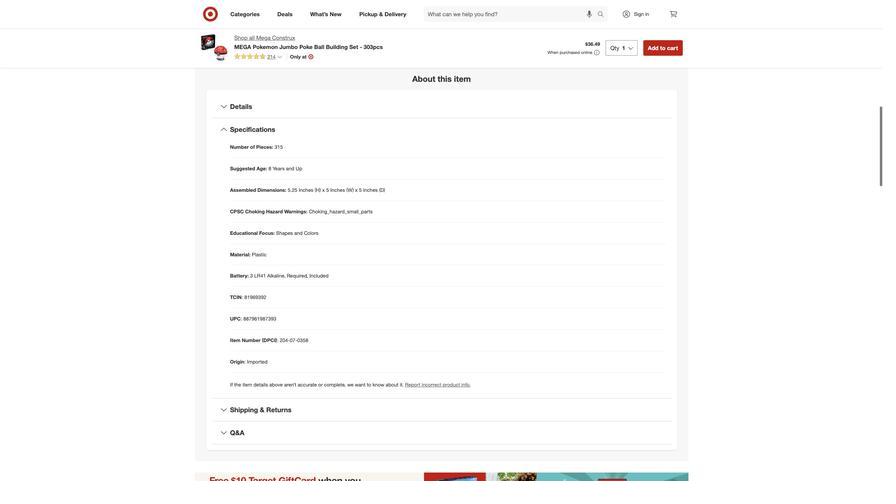 Task type: locate. For each thing, give the bounding box(es) containing it.
add to cart button
[[644, 40, 683, 56]]

details button
[[212, 95, 672, 118]]

0 vertical spatial &
[[379, 10, 383, 17]]

deals link
[[271, 6, 301, 22]]

1 horizontal spatial item
[[454, 74, 471, 84]]

and left up
[[286, 165, 294, 171]]

2 horizontal spatial inches
[[363, 187, 378, 193]]

1 vertical spatial advertisement region
[[195, 473, 689, 481]]

1 horizontal spatial x
[[355, 187, 358, 193]]

(d)
[[379, 187, 385, 193]]

0 vertical spatial to
[[660, 44, 666, 51]]

imported
[[247, 359, 268, 365]]

shipping
[[230, 406, 258, 414]]

if the item details above aren't accurate or complete, we want to know about it. report incorrect product info.
[[230, 382, 471, 388]]

tcin
[[230, 294, 242, 300]]

shipping & returns
[[230, 406, 292, 414]]

inches left (h)
[[299, 187, 313, 193]]

8
[[269, 165, 271, 171]]

1 horizontal spatial to
[[660, 44, 666, 51]]

and left colors
[[294, 230, 303, 236]]

image of mega pokemon jumbo poke ball building set - 303pcs image
[[201, 34, 229, 62]]

oobu
[[212, 13, 224, 18]]

5
[[326, 187, 329, 193], [359, 187, 362, 193]]

sign
[[634, 11, 644, 17]]

5 right (w)
[[359, 187, 362, 193]]

when
[[548, 50, 559, 55]]

: for 887961987393
[[241, 316, 242, 322]]

5 right (h)
[[326, 187, 329, 193]]

1 horizontal spatial inches
[[330, 187, 345, 193]]

3
[[250, 273, 253, 279]]

add to cart
[[648, 44, 678, 51]]

cpsc choking hazard warnings: choking_hazard_small_parts
[[230, 208, 373, 214]]

inches left (d)
[[363, 187, 378, 193]]

specifications
[[230, 125, 275, 133]]

887961987393
[[243, 316, 276, 322]]

new
[[330, 10, 342, 17]]

assembled
[[230, 187, 256, 193]]

number of pieces: 315
[[230, 144, 283, 150]]

inches
[[299, 187, 313, 193], [330, 187, 345, 193], [363, 187, 378, 193]]

online
[[581, 50, 593, 55]]

(h)
[[315, 187, 321, 193]]

sponsored
[[662, 44, 683, 49]]

to right add on the right of the page
[[660, 44, 666, 51]]

2 5 from the left
[[359, 187, 362, 193]]

pieces:
[[256, 144, 273, 150]]

1 vertical spatial item
[[243, 382, 252, 388]]

complete,
[[324, 382, 346, 388]]

pickup & delivery
[[359, 10, 406, 17]]

item number (dpci) : 204-07-0358
[[230, 337, 308, 343]]

or
[[318, 382, 323, 388]]

product
[[443, 382, 460, 388]]

categories link
[[224, 6, 269, 22]]

of
[[250, 144, 255, 150]]

building
[[326, 43, 348, 50]]

to right want in the bottom of the page
[[367, 382, 371, 388]]

mega
[[256, 34, 271, 41]]

know
[[373, 382, 385, 388]]

material: plastic
[[230, 251, 267, 257]]

1 vertical spatial to
[[367, 382, 371, 388]]

0 horizontal spatial x
[[322, 187, 325, 193]]

advertisement region
[[450, 17, 683, 43], [195, 473, 689, 481]]

& right pickup
[[379, 10, 383, 17]]

suggested
[[230, 165, 255, 171]]

search button
[[594, 6, 611, 23]]

purchased
[[560, 50, 580, 55]]

number left of
[[230, 144, 249, 150]]

add
[[648, 44, 659, 51]]

the
[[234, 382, 241, 388]]

upc
[[230, 316, 241, 322]]

cart
[[667, 44, 678, 51]]

(dpci)
[[262, 337, 277, 343]]

q&a button
[[212, 422, 672, 444]]

qty
[[611, 44, 620, 51]]

what's new
[[310, 10, 342, 17]]

sign in link
[[616, 6, 660, 22]]

hazard
[[266, 208, 283, 214]]

1 x from the left
[[322, 187, 325, 193]]

only at
[[290, 54, 307, 60]]

-
[[360, 43, 362, 50]]

1 5 from the left
[[326, 187, 329, 193]]

tcin : 81969392
[[230, 294, 266, 300]]

1 horizontal spatial 5
[[359, 187, 362, 193]]

cpsc
[[230, 208, 244, 214]]

& inside "dropdown button"
[[260, 406, 265, 414]]

choking
[[245, 208, 265, 214]]

item right the
[[243, 382, 252, 388]]

0 vertical spatial item
[[454, 74, 471, 84]]

this
[[438, 74, 452, 84]]

x right (h)
[[322, 187, 325, 193]]

1 inches from the left
[[299, 187, 313, 193]]

inches left (w)
[[330, 187, 345, 193]]

number right item
[[242, 337, 261, 343]]

(w)
[[346, 187, 354, 193]]

1 horizontal spatial &
[[379, 10, 383, 17]]

to inside button
[[660, 44, 666, 51]]

& for shipping
[[260, 406, 265, 414]]

what's new link
[[304, 6, 351, 22]]

0 horizontal spatial 5
[[326, 187, 329, 193]]

0 horizontal spatial item
[[243, 382, 252, 388]]

What can we help you find? suggestions appear below search field
[[424, 6, 599, 22]]

0 horizontal spatial inches
[[299, 187, 313, 193]]

lr41
[[254, 273, 266, 279]]

only
[[290, 54, 301, 60]]

1 vertical spatial number
[[242, 337, 261, 343]]

: left imported
[[244, 359, 246, 365]]

0 horizontal spatial &
[[260, 406, 265, 414]]

educational focus: shapes and colors
[[230, 230, 319, 236]]

: left 81969392
[[242, 294, 243, 300]]

incorrect
[[422, 382, 442, 388]]

x right (w)
[[355, 187, 358, 193]]

warnings:
[[284, 208, 308, 214]]

& left returns
[[260, 406, 265, 414]]

0 vertical spatial advertisement region
[[450, 17, 683, 43]]

shapes
[[276, 230, 293, 236]]

: left 887961987393
[[241, 316, 242, 322]]

jumbo
[[279, 43, 298, 50]]

315
[[275, 144, 283, 150]]

1 vertical spatial &
[[260, 406, 265, 414]]

what's
[[310, 10, 328, 17]]

more
[[308, 46, 321, 53]]

item right 'this'
[[454, 74, 471, 84]]

:
[[242, 294, 243, 300], [241, 316, 242, 322], [277, 337, 278, 343], [244, 359, 246, 365]]

returns
[[266, 406, 292, 414]]



Task type: describe. For each thing, give the bounding box(es) containing it.
battery: 3 lr41 alkaline, required, included
[[230, 273, 329, 279]]

image gallery element
[[201, 0, 433, 57]]

2 inches from the left
[[330, 187, 345, 193]]

assembled dimensions: 5.25 inches (h) x 5 inches (w) x 5 inches (d)
[[230, 187, 385, 193]]

above
[[269, 382, 283, 388]]

info.
[[462, 382, 471, 388]]

photo from oobu, 5 of 7 image
[[201, 0, 314, 36]]

age:
[[257, 165, 267, 171]]

we
[[347, 382, 354, 388]]

construx
[[272, 34, 295, 41]]

delivery
[[385, 10, 406, 17]]

focus:
[[259, 230, 275, 236]]

0358
[[297, 337, 308, 343]]

colors
[[304, 230, 319, 236]]

pokemon
[[253, 43, 278, 50]]

years
[[273, 165, 285, 171]]

& for pickup
[[379, 10, 383, 17]]

origin
[[230, 359, 244, 365]]

0 horizontal spatial to
[[367, 382, 371, 388]]

204-
[[280, 337, 290, 343]]

battery:
[[230, 273, 249, 279]]

: for 81969392
[[242, 294, 243, 300]]

specifications button
[[212, 118, 672, 141]]

in
[[646, 11, 649, 17]]

material:
[[230, 251, 251, 257]]

item for this
[[454, 74, 471, 84]]

deals
[[277, 10, 293, 17]]

item for the
[[243, 382, 252, 388]]

: for imported
[[244, 359, 246, 365]]

details
[[254, 382, 268, 388]]

2 x from the left
[[355, 187, 358, 193]]

$36.49
[[586, 41, 600, 47]]

when purchased online
[[548, 50, 593, 55]]

: left 204-
[[277, 337, 278, 343]]

plastic
[[252, 251, 267, 257]]

upc : 887961987393
[[230, 316, 276, 322]]

dimensions:
[[258, 187, 287, 193]]

set
[[349, 43, 358, 50]]

report
[[405, 382, 421, 388]]

aren't
[[284, 382, 296, 388]]

required,
[[287, 273, 308, 279]]

mega
[[234, 43, 251, 50]]

images
[[323, 46, 341, 53]]

about
[[386, 382, 399, 388]]

about
[[412, 74, 436, 84]]

0 vertical spatial and
[[286, 165, 294, 171]]

show more images
[[293, 46, 341, 53]]

0 vertical spatial number
[[230, 144, 249, 150]]

accurate
[[298, 382, 317, 388]]

up
[[296, 165, 302, 171]]

qty 1
[[611, 44, 626, 51]]

choking_hazard_small_parts
[[309, 208, 373, 214]]

poke
[[300, 43, 313, 50]]

q&a
[[230, 429, 245, 437]]

it.
[[400, 382, 404, 388]]

details
[[230, 102, 252, 110]]

educational
[[230, 230, 258, 236]]

if
[[230, 382, 233, 388]]

3 inches from the left
[[363, 187, 378, 193]]

report incorrect product info. button
[[405, 381, 471, 388]]

show more images button
[[288, 41, 346, 57]]

item
[[230, 337, 241, 343]]

want
[[355, 382, 366, 388]]

pickup & delivery link
[[353, 6, 415, 22]]

show
[[293, 46, 307, 53]]

search
[[594, 11, 611, 18]]

shop all mega construx mega pokemon jumbo poke ball building set - 303pcs
[[234, 34, 383, 50]]

alkaline,
[[267, 273, 286, 279]]

all
[[249, 34, 255, 41]]

shipping & returns button
[[212, 399, 672, 421]]

214 link
[[234, 53, 283, 61]]

shop
[[234, 34, 248, 41]]

1 vertical spatial and
[[294, 230, 303, 236]]

about this item
[[412, 74, 471, 84]]

origin : imported
[[230, 359, 268, 365]]

at
[[302, 54, 307, 60]]



Task type: vqa. For each thing, say whether or not it's contained in the screenshot.
Set
yes



